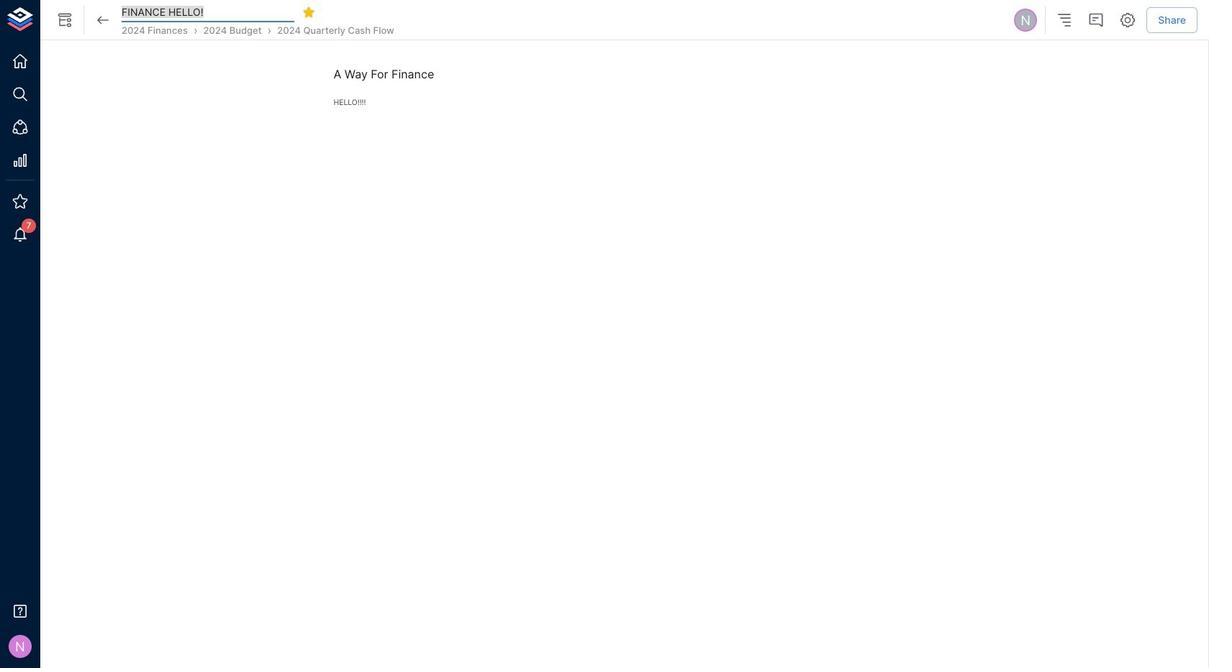 Task type: locate. For each thing, give the bounding box(es) containing it.
None text field
[[122, 2, 294, 23]]

go back image
[[94, 12, 112, 29]]



Task type: describe. For each thing, give the bounding box(es) containing it.
table of contents image
[[1056, 12, 1074, 29]]

comments image
[[1088, 12, 1105, 29]]

settings image
[[1120, 12, 1137, 29]]

show wiki image
[[56, 12, 73, 29]]

remove favorite image
[[302, 6, 315, 19]]



Task type: vqa. For each thing, say whether or not it's contained in the screenshot.
rightmost to
no



